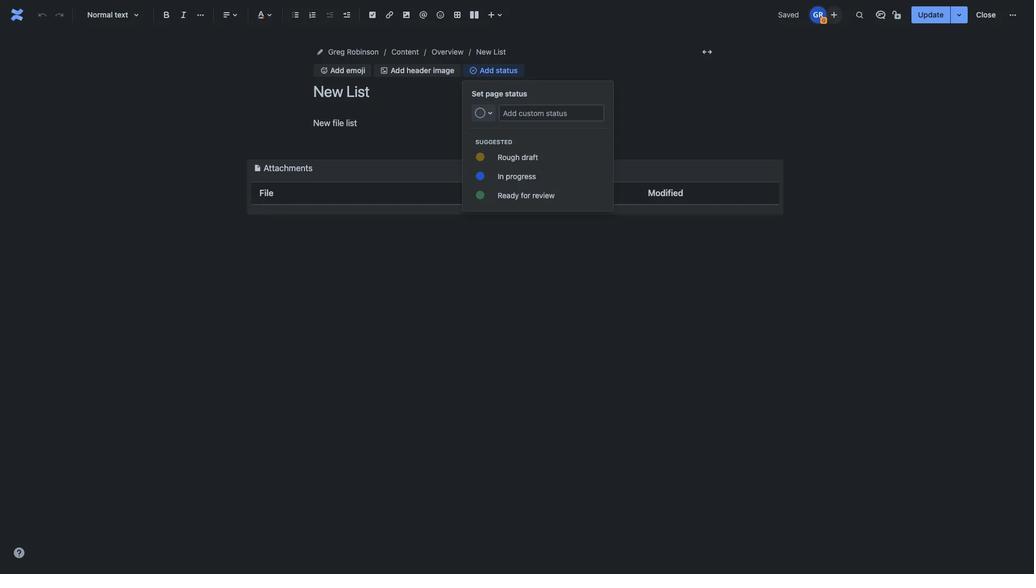 Task type: vqa. For each thing, say whether or not it's contained in the screenshot.
the motivates
no



Task type: locate. For each thing, give the bounding box(es) containing it.
2 horizontal spatial add
[[480, 66, 494, 75]]

italic ⌘i image
[[177, 8, 190, 21]]

layouts image
[[468, 8, 481, 21]]

add down new list link
[[480, 66, 494, 75]]

more image
[[1007, 8, 1019, 21]]

1 horizontal spatial add
[[391, 66, 405, 75]]

add
[[330, 66, 344, 75], [391, 66, 405, 75], [480, 66, 494, 75]]

new list
[[476, 47, 506, 56]]

add for add header image
[[391, 66, 405, 75]]

2 add from the left
[[391, 66, 405, 75]]

action item image
[[366, 8, 379, 21]]

status down list
[[496, 66, 518, 75]]

confluence image
[[8, 6, 25, 23], [8, 6, 25, 23]]

header
[[407, 66, 431, 75]]

set
[[472, 89, 484, 98]]

add right image icon at the left
[[391, 66, 405, 75]]

add for add emoji
[[330, 66, 344, 75]]

overview
[[432, 47, 464, 56]]

add inside add header image button
[[391, 66, 405, 75]]

redo ⌘⇧z image
[[53, 8, 66, 21]]

emoji image
[[434, 8, 447, 21]]

0 horizontal spatial new
[[313, 118, 330, 128]]

rough
[[498, 153, 520, 162]]

new left list
[[476, 47, 492, 56]]

0 vertical spatial status
[[496, 66, 518, 75]]

new list link
[[476, 46, 506, 58]]

normal text button
[[77, 3, 149, 27]]

image icon image
[[380, 66, 389, 75]]

content
[[392, 47, 419, 56]]

ready for review
[[498, 191, 555, 200]]

emoji
[[346, 66, 365, 75]]

numbered list ⌘⇧7 image
[[306, 8, 319, 21]]

add inside add status "dropdown button"
[[480, 66, 494, 75]]

1 vertical spatial suggested element
[[463, 148, 613, 205]]

suggested element containing rough draft
[[463, 148, 613, 205]]

list
[[346, 118, 357, 128]]

in
[[498, 172, 504, 181]]

Give this page a title text field
[[313, 83, 717, 100]]

image
[[433, 66, 454, 75]]

attachments image
[[251, 162, 264, 175]]

add emoji image
[[320, 66, 328, 75]]

add inside add emoji dropdown button
[[330, 66, 344, 75]]

table image
[[451, 8, 464, 21]]

suggested element
[[475, 139, 613, 145], [463, 148, 613, 205]]

greg robinson image
[[810, 6, 827, 23]]

0 vertical spatial new
[[476, 47, 492, 56]]

new left file
[[313, 118, 330, 128]]

adjust update settings image
[[953, 8, 966, 21]]

1 horizontal spatial new
[[476, 47, 492, 56]]

add right add emoji icon
[[330, 66, 344, 75]]

new file list
[[313, 118, 357, 128]]

add header image
[[391, 66, 454, 75]]

file
[[333, 118, 344, 128]]

status
[[496, 66, 518, 75], [505, 89, 527, 98]]

status right page
[[505, 89, 527, 98]]

text
[[115, 10, 128, 19]]

1 add from the left
[[330, 66, 344, 75]]

add for add status
[[480, 66, 494, 75]]

new for new file list
[[313, 118, 330, 128]]

move this page image
[[315, 48, 324, 56]]

saved
[[778, 10, 799, 19]]

0 horizontal spatial add
[[330, 66, 344, 75]]

new
[[476, 47, 492, 56], [313, 118, 330, 128]]

Add custom status field
[[500, 106, 603, 120]]

no restrictions image
[[892, 8, 904, 21]]

add status button
[[463, 64, 524, 77]]

new inside main content area, start typing to enter text. text field
[[313, 118, 330, 128]]

status inside "dropdown button"
[[496, 66, 518, 75]]

content link
[[392, 46, 419, 58]]

more formatting image
[[194, 8, 207, 21]]

3 add from the left
[[480, 66, 494, 75]]

add image, video, or file image
[[400, 8, 413, 21]]

add emoji
[[330, 66, 365, 75]]

1 vertical spatial new
[[313, 118, 330, 128]]

file
[[259, 189, 274, 198]]

new for new list
[[476, 47, 492, 56]]

list
[[494, 47, 506, 56]]

0 vertical spatial suggested element
[[475, 139, 613, 145]]

add emoji button
[[313, 64, 372, 77]]

outdent ⇧tab image
[[323, 8, 336, 21]]

for
[[521, 191, 531, 200]]



Task type: describe. For each thing, give the bounding box(es) containing it.
make page full-width image
[[701, 46, 713, 58]]

find and replace image
[[853, 8, 866, 21]]

normal
[[87, 10, 113, 19]]

close
[[976, 10, 996, 19]]

update button
[[912, 6, 950, 23]]

in progress
[[498, 172, 536, 181]]

help image
[[13, 547, 25, 560]]

draft
[[522, 153, 538, 162]]

comment icon image
[[875, 8, 887, 21]]

rough draft button
[[463, 148, 613, 167]]

progress
[[506, 172, 536, 181]]

set page status
[[472, 89, 527, 98]]

update
[[918, 10, 944, 19]]

close button
[[970, 6, 1002, 23]]

normal text
[[87, 10, 128, 19]]

add header image button
[[374, 64, 461, 77]]

bullet list ⌘⇧8 image
[[289, 8, 302, 21]]

bold ⌘b image
[[160, 8, 173, 21]]

greg
[[328, 47, 345, 56]]

greg robinson link
[[328, 46, 379, 58]]

greg robinson
[[328, 47, 379, 56]]

ready
[[498, 191, 519, 200]]

rough draft
[[498, 153, 538, 162]]

suggested
[[475, 139, 512, 145]]

align left image
[[220, 8, 233, 21]]

link image
[[383, 8, 396, 21]]

add status
[[480, 66, 518, 75]]

mention image
[[417, 8, 430, 21]]

robinson
[[347, 47, 379, 56]]

overview link
[[432, 46, 464, 58]]

invite to edit image
[[828, 8, 841, 21]]

1 vertical spatial status
[[505, 89, 527, 98]]

indent tab image
[[340, 8, 353, 21]]

ready for review button
[[463, 186, 613, 205]]

suggested element containing suggested
[[475, 139, 613, 145]]

review
[[533, 191, 555, 200]]

in progress button
[[463, 167, 613, 186]]

undo ⌘z image
[[36, 8, 49, 21]]

page
[[486, 89, 503, 98]]

modified
[[648, 189, 683, 198]]

attachments
[[264, 164, 313, 173]]

Main content area, start typing to enter text. text field
[[247, 116, 783, 215]]



